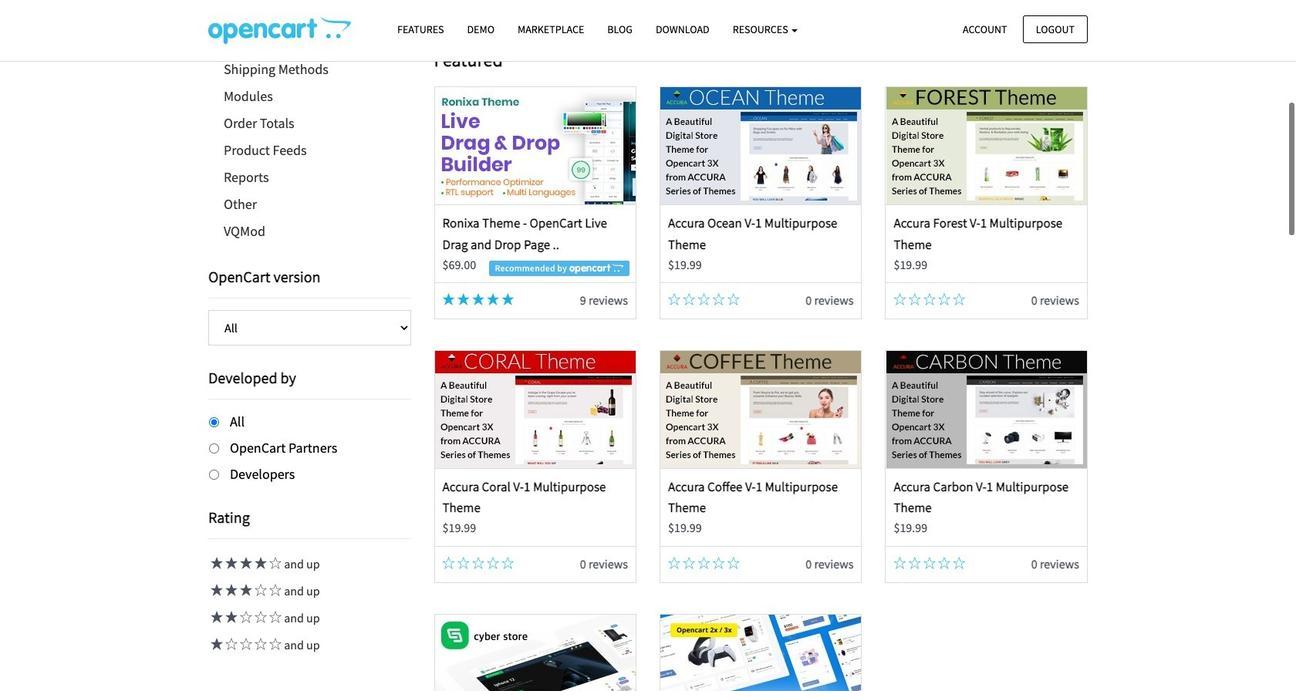 Task type: locate. For each thing, give the bounding box(es) containing it.
accura coral v-1 multipurpose theme image
[[435, 351, 636, 469]]

chameleon - responsive & multipurpose templa.. image
[[661, 615, 862, 692]]

star light image
[[472, 294, 485, 306], [223, 558, 238, 570], [238, 558, 252, 570], [252, 558, 267, 570], [238, 585, 252, 597]]

accura carbon v-1 multipurpose theme image
[[887, 351, 1087, 469]]

accura coffee v-1 multipurpose theme image
[[661, 351, 862, 469]]

star light o image
[[668, 294, 681, 306], [713, 294, 725, 306], [924, 294, 936, 306], [939, 294, 951, 306], [953, 294, 966, 306], [668, 557, 681, 570], [683, 557, 696, 570], [728, 557, 740, 570], [894, 557, 907, 570], [909, 557, 921, 570], [924, 557, 936, 570], [252, 585, 267, 597], [252, 612, 267, 624], [223, 639, 238, 651], [252, 639, 267, 651], [267, 639, 282, 651]]

star light o image
[[683, 294, 696, 306], [698, 294, 710, 306], [728, 294, 740, 306], [894, 294, 907, 306], [909, 294, 921, 306], [443, 557, 455, 570], [457, 557, 470, 570], [472, 557, 485, 570], [487, 557, 499, 570], [502, 557, 514, 570], [698, 557, 710, 570], [713, 557, 725, 570], [939, 557, 951, 570], [953, 557, 966, 570], [267, 558, 282, 570], [267, 585, 282, 597], [238, 612, 252, 624], [267, 612, 282, 624], [238, 639, 252, 651]]

None radio
[[209, 418, 219, 428], [209, 470, 219, 480], [209, 418, 219, 428], [209, 470, 219, 480]]

None radio
[[209, 444, 219, 454]]

ronixa theme - opencart live drag and drop page .. image
[[435, 88, 636, 205]]

paypal payment gateway image
[[515, 0, 1007, 30]]

star light image
[[443, 294, 455, 306], [457, 294, 470, 306], [487, 294, 499, 306], [502, 294, 514, 306], [208, 558, 223, 570], [208, 585, 223, 597], [223, 585, 238, 597], [208, 612, 223, 624], [223, 612, 238, 624], [208, 639, 223, 651]]

accura ocean v-1 multipurpose theme image
[[661, 88, 862, 205]]

accura forest v-1 multipurpose theme image
[[887, 88, 1087, 205]]



Task type: describe. For each thing, give the bounding box(es) containing it.
cyberstore - advanced multipurpose opencart theme image
[[435, 615, 636, 692]]

opencart themes image
[[208, 16, 351, 44]]



Task type: vqa. For each thing, say whether or not it's contained in the screenshot.
Download
no



